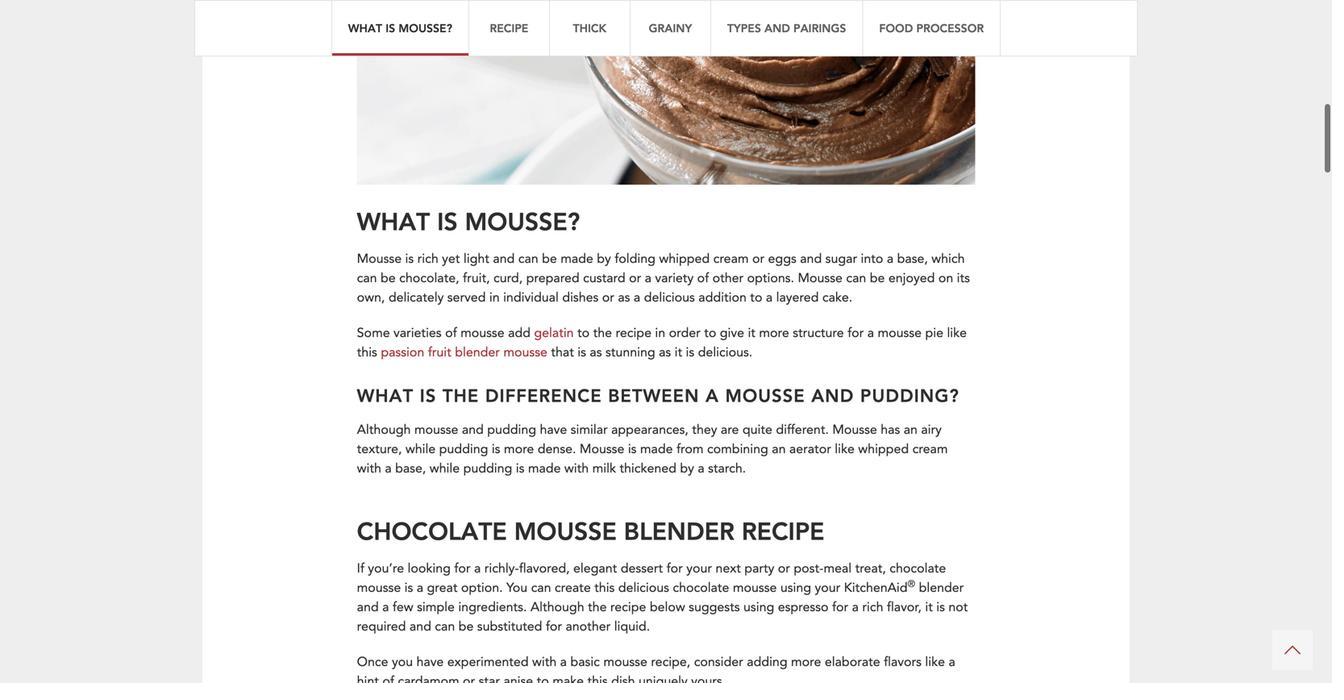 Task type: vqa. For each thing, say whether or not it's contained in the screenshot.
cooled
no



Task type: locate. For each thing, give the bounding box(es) containing it.
can up own,
[[357, 269, 377, 287]]

by
[[597, 250, 611, 268], [680, 460, 695, 478]]

be down into on the right top of page
[[870, 269, 885, 287]]

recipe inside to the recipe in order to give it more structure for a mousse pie like this
[[616, 324, 652, 342]]

suggests
[[689, 599, 740, 616]]

1 horizontal spatial your
[[815, 579, 841, 597]]

like right pie at right
[[947, 324, 967, 342]]

1 vertical spatial delicious
[[619, 579, 670, 597]]

0 horizontal spatial blender
[[455, 344, 500, 361]]

made
[[561, 250, 594, 268], [640, 440, 673, 458], [528, 460, 561, 478]]

addition
[[699, 289, 747, 307]]

be down ingredients.
[[459, 618, 474, 636]]

rich down the kitchenaid on the bottom right
[[863, 599, 884, 616]]

in down curd,
[[490, 289, 500, 307]]

aerator
[[790, 440, 832, 458]]

with up make
[[532, 653, 557, 671]]

0 vertical spatial recipe
[[616, 324, 652, 342]]

mousse up passion fruit blender mousse link
[[461, 324, 505, 342]]

0 vertical spatial although
[[357, 421, 411, 439]]

as down custard on the left top
[[618, 289, 630, 307]]

the up stunning
[[593, 324, 612, 342]]

like right aerator
[[835, 440, 855, 458]]

recipe up party
[[742, 515, 825, 547]]

dessert
[[621, 560, 663, 578]]

1 horizontal spatial have
[[540, 421, 567, 439]]

more right adding at the right bottom of page
[[791, 653, 822, 671]]

1 vertical spatial of
[[445, 324, 457, 342]]

delicious down variety
[[644, 289, 695, 307]]

0 horizontal spatial base,
[[395, 460, 426, 478]]

like
[[947, 324, 967, 342], [835, 440, 855, 458], [926, 653, 946, 671]]

uniquely
[[639, 673, 688, 683]]

by up custard on the left top
[[597, 250, 611, 268]]

mousse
[[357, 250, 402, 268], [798, 269, 843, 287], [833, 421, 878, 439], [580, 440, 625, 458]]

0 vertical spatial whipped
[[659, 250, 710, 268]]

1 horizontal spatial blender
[[919, 579, 964, 597]]

2 vertical spatial this
[[588, 673, 608, 683]]

more inside to the recipe in order to give it more structure for a mousse pie like this
[[759, 324, 790, 342]]

can inside if you're looking for a richly-flavored, elegant dessert for your next party or post-meal treat, chocolate mousse is a great option. you can create this delicious chocolate mousse using your kitchenaid
[[531, 579, 551, 597]]

0 vertical spatial pudding
[[487, 421, 537, 439]]

cream down airy
[[913, 440, 948, 458]]

recipe left thick button
[[490, 21, 529, 35]]

more left dense.
[[504, 440, 534, 458]]

espresso
[[778, 599, 829, 616]]

is
[[386, 21, 395, 35], [437, 205, 458, 237], [420, 384, 437, 407]]

2 horizontal spatial it
[[926, 599, 933, 616]]

light
[[464, 250, 490, 268]]

0 vertical spatial while
[[406, 440, 436, 458]]

cream inside although mousse and pudding have similar appearances, they are quite different. mousse has an airy texture, while pudding is more dense. mousse is made from combining an aerator like whipped cream with a base, while pudding is made with milk thickened by a starch.
[[913, 440, 948, 458]]

to inside once you have experimented with a basic mousse recipe, consider adding more elaborate flavors like a hint of cardamom or star anise to make this dish uniquely yours.
[[537, 673, 549, 683]]

by inside although mousse and pudding have similar appearances, they are quite different. mousse has an airy texture, while pudding is more dense. mousse is made from combining an aerator like whipped cream with a base, while pudding is made with milk thickened by a starch.
[[680, 460, 695, 478]]

with down texture,
[[357, 460, 382, 478]]

rich inside blender and a few simple ingredients. although the recipe below suggests using espresso for a rich flavor, it is not required and can be substituted for another liquid.
[[863, 599, 884, 616]]

more
[[759, 324, 790, 342], [504, 440, 534, 458], [791, 653, 822, 671]]

whipped up variety
[[659, 250, 710, 268]]

is inside if you're looking for a richly-flavored, elegant dessert for your next party or post-meal treat, chocolate mousse is a great option. you can create this delicious chocolate mousse using your kitchenaid
[[405, 579, 413, 597]]

ingredients.
[[458, 599, 527, 616]]

1 horizontal spatial an
[[904, 421, 918, 439]]

and inside although mousse and pudding have similar appearances, they are quite different. mousse has an airy texture, while pudding is more dense. mousse is made from combining an aerator like whipped cream with a base, while pudding is made with milk thickened by a starch.
[[462, 421, 484, 439]]

can down simple
[[435, 618, 455, 636]]

your
[[687, 560, 712, 578], [815, 579, 841, 597]]

1 horizontal spatial base,
[[898, 250, 928, 268]]

0 vertical spatial in
[[490, 289, 500, 307]]

is
[[405, 250, 414, 268], [578, 344, 586, 361], [686, 344, 695, 361], [492, 440, 501, 458], [628, 440, 637, 458], [516, 460, 525, 478], [405, 579, 413, 597], [937, 599, 945, 616]]

chocolate mousse in a glass dish image
[[357, 0, 976, 185]]

0 vertical spatial base,
[[898, 250, 928, 268]]

they
[[692, 421, 718, 439]]

a inside to the recipe in order to give it more structure for a mousse pie like this
[[868, 324, 875, 342]]

to inside mousse is rich yet light and can be made by folding whipped cream or eggs and sugar into a base, which can be chocolate, fruit, curd, prepared custard or a variety of other options. mousse can be enjoyed on its own, delicately served in individual dishes or as a delicious addition to a layered cake.
[[751, 289, 763, 307]]

1 vertical spatial rich
[[863, 599, 884, 616]]

base, down texture,
[[395, 460, 426, 478]]

experimented
[[448, 653, 529, 671]]

this inside once you have experimented with a basic mousse recipe, consider adding more elaborate flavors like a hint of cardamom or star anise to make this dish uniquely yours.
[[588, 673, 608, 683]]

simple
[[417, 599, 455, 616]]

0 vertical spatial of
[[698, 269, 709, 287]]

have up dense.
[[540, 421, 567, 439]]

2 horizontal spatial like
[[947, 324, 967, 342]]

mousse up quite
[[726, 384, 806, 407]]

0 horizontal spatial mousse?
[[399, 21, 452, 35]]

is inside what is mousse? button
[[386, 21, 395, 35]]

if
[[357, 560, 365, 578]]

for right espresso
[[833, 599, 849, 616]]

0 horizontal spatial using
[[744, 599, 775, 616]]

1 horizontal spatial and
[[812, 384, 855, 407]]

in inside mousse is rich yet light and can be made by folding whipped cream or eggs and sugar into a base, which can be chocolate, fruit, curd, prepared custard or a variety of other options. mousse can be enjoyed on its own, delicately served in individual dishes or as a delicious addition to a layered cake.
[[490, 289, 500, 307]]

1 vertical spatial have
[[417, 653, 444, 671]]

2 vertical spatial made
[[528, 460, 561, 478]]

like inside once you have experimented with a basic mousse recipe, consider adding more elaborate flavors like a hint of cardamom or star anise to make this dish uniquely yours.
[[926, 653, 946, 671]]

1 horizontal spatial mousse
[[726, 384, 806, 407]]

with inside once you have experimented with a basic mousse recipe, consider adding more elaborate flavors like a hint of cardamom or star anise to make this dish uniquely yours.
[[532, 653, 557, 671]]

an right has
[[904, 421, 918, 439]]

0 horizontal spatial rich
[[418, 250, 439, 268]]

0 horizontal spatial cream
[[714, 250, 749, 268]]

0 vertical spatial it
[[748, 324, 756, 342]]

or inside if you're looking for a richly-flavored, elegant dessert for your next party or post-meal treat, chocolate mousse is a great option. you can create this delicious chocolate mousse using your kitchenaid
[[778, 560, 791, 578]]

1 horizontal spatial although
[[531, 599, 585, 616]]

0 vertical spatial more
[[759, 324, 790, 342]]

can down sugar
[[847, 269, 867, 287]]

0 vertical spatial the
[[593, 324, 612, 342]]

individual
[[503, 289, 559, 307]]

1 horizontal spatial more
[[759, 324, 790, 342]]

although down create
[[531, 599, 585, 616]]

fruit,
[[463, 269, 490, 287]]

to right anise on the left bottom of page
[[537, 673, 549, 683]]

by inside mousse is rich yet light and can be made by folding whipped cream or eggs and sugar into a base, which can be chocolate, fruit, curd, prepared custard or a variety of other options. mousse can be enjoyed on its own, delicately served in individual dishes or as a delicious addition to a layered cake.
[[597, 250, 611, 268]]

for right structure
[[848, 324, 864, 342]]

like inside to the recipe in order to give it more structure for a mousse pie like this
[[947, 324, 967, 342]]

0 horizontal spatial whipped
[[659, 250, 710, 268]]

is inside mousse is rich yet light and can be made by folding whipped cream or eggs and sugar into a base, which can be chocolate, fruit, curd, prepared custard or a variety of other options. mousse can be enjoyed on its own, delicately served in individual dishes or as a delicious addition to a layered cake.
[[405, 250, 414, 268]]

the
[[443, 384, 479, 407]]

mousse up cake.
[[798, 269, 843, 287]]

sugar
[[826, 250, 858, 268]]

0 vertical spatial by
[[597, 250, 611, 268]]

it right give
[[748, 324, 756, 342]]

0 horizontal spatial recipe
[[490, 21, 529, 35]]

recipe
[[490, 21, 529, 35], [742, 515, 825, 547]]

1 horizontal spatial with
[[532, 653, 557, 671]]

1 vertical spatial what is mousse?
[[357, 205, 580, 237]]

in left order
[[655, 324, 666, 342]]

1 vertical spatial by
[[680, 460, 695, 478]]

liquid.
[[615, 618, 650, 636]]

whipped down has
[[859, 440, 909, 458]]

this down basic
[[588, 673, 608, 683]]

0 horizontal spatial in
[[490, 289, 500, 307]]

like for elaborate
[[926, 653, 946, 671]]

this down the elegant
[[595, 579, 615, 597]]

in
[[490, 289, 500, 307], [655, 324, 666, 342]]

0 vertical spatial delicious
[[644, 289, 695, 307]]

this down some
[[357, 344, 377, 361]]

1 vertical spatial recipe
[[742, 515, 825, 547]]

is up few in the bottom of the page
[[405, 579, 413, 597]]

base, up enjoyed
[[898, 250, 928, 268]]

0 horizontal spatial as
[[590, 344, 602, 361]]

delicious.
[[698, 344, 753, 361]]

0 horizontal spatial an
[[772, 440, 786, 458]]

delicious inside mousse is rich yet light and can be made by folding whipped cream or eggs and sugar into a base, which can be chocolate, fruit, curd, prepared custard or a variety of other options. mousse can be enjoyed on its own, delicately served in individual dishes or as a delicious addition to a layered cake.
[[644, 289, 695, 307]]

can up curd,
[[519, 250, 539, 268]]

is left dense.
[[492, 440, 501, 458]]

1 vertical spatial and
[[812, 384, 855, 407]]

mousse down 'add'
[[504, 344, 548, 361]]

yours.
[[691, 673, 726, 683]]

although mousse and pudding have similar appearances, they are quite different. mousse has an airy texture, while pudding is more dense. mousse is made from combining an aerator like whipped cream with a base, while pudding is made with milk thickened by a starch.
[[357, 421, 948, 478]]

is for mousse
[[420, 384, 437, 407]]

you
[[507, 579, 528, 597]]

of left other
[[698, 269, 709, 287]]

0 vertical spatial this
[[357, 344, 377, 361]]

which
[[932, 250, 965, 268]]

recipe up stunning
[[616, 324, 652, 342]]

and right eggs
[[800, 250, 822, 268]]

or down custard on the left top
[[602, 289, 615, 307]]

0 horizontal spatial like
[[835, 440, 855, 458]]

1 horizontal spatial is
[[420, 384, 437, 407]]

1 horizontal spatial recipe
[[742, 515, 825, 547]]

1 horizontal spatial cream
[[913, 440, 948, 458]]

be
[[542, 250, 557, 268], [381, 269, 396, 287], [870, 269, 885, 287], [459, 618, 474, 636]]

or right party
[[778, 560, 791, 578]]

of
[[698, 269, 709, 287], [445, 324, 457, 342], [383, 673, 394, 683]]

1 horizontal spatial by
[[680, 460, 695, 478]]

is down difference
[[516, 460, 525, 478]]

while up chocolate
[[430, 460, 460, 478]]

be up own,
[[381, 269, 396, 287]]

other
[[713, 269, 744, 287]]

the
[[593, 324, 612, 342], [588, 599, 607, 616]]

it down order
[[675, 344, 683, 361]]

similar
[[571, 421, 608, 439]]

0 horizontal spatial is
[[386, 21, 395, 35]]

passion fruit blender mousse that is as stunning as it is delicious.
[[381, 344, 753, 361]]

have
[[540, 421, 567, 439], [417, 653, 444, 671]]

as inside mousse is rich yet light and can be made by folding whipped cream or eggs and sugar into a base, which can be chocolate, fruit, curd, prepared custard or a variety of other options. mousse can be enjoyed on its own, delicately served in individual dishes or as a delicious addition to a layered cake.
[[618, 289, 630, 307]]

this inside to the recipe in order to give it more structure for a mousse pie like this
[[357, 344, 377, 361]]

what for although
[[357, 384, 414, 407]]

0 vertical spatial rich
[[418, 250, 439, 268]]

mousse up own,
[[357, 250, 402, 268]]

1 horizontal spatial like
[[926, 653, 946, 671]]

like right flavors
[[926, 653, 946, 671]]

delicious down dessert
[[619, 579, 670, 597]]

0 vertical spatial what is mousse?
[[348, 21, 452, 35]]

1 vertical spatial base,
[[395, 460, 426, 478]]

recipe
[[616, 324, 652, 342], [611, 599, 647, 616]]

have inside although mousse and pudding have similar appearances, they are quite different. mousse has an airy texture, while pudding is more dense. mousse is made from combining an aerator like whipped cream with a base, while pudding is made with milk thickened by a starch.
[[540, 421, 567, 439]]

rich up chocolate,
[[418, 250, 439, 268]]

whipped inside although mousse and pudding have similar appearances, they are quite different. mousse has an airy texture, while pudding is more dense. mousse is made from combining an aerator like whipped cream with a base, while pudding is made with milk thickened by a starch.
[[859, 440, 909, 458]]

1 vertical spatial whipped
[[859, 440, 909, 458]]

or inside once you have experimented with a basic mousse recipe, consider adding more elaborate flavors like a hint of cardamom or star anise to make this dish uniquely yours.
[[463, 673, 475, 683]]

and
[[493, 250, 515, 268], [800, 250, 822, 268], [462, 421, 484, 439], [357, 599, 379, 616], [410, 618, 431, 636]]

mousse inside to the recipe in order to give it more structure for a mousse pie like this
[[878, 324, 922, 342]]

recipe up liquid.
[[611, 599, 647, 616]]

is left not
[[937, 599, 945, 616]]

in inside to the recipe in order to give it more structure for a mousse pie like this
[[655, 324, 666, 342]]

for inside to the recipe in order to give it more structure for a mousse pie like this
[[848, 324, 864, 342]]

1 horizontal spatial as
[[618, 289, 630, 307]]

mousse up "dish"
[[604, 653, 648, 671]]

1 vertical spatial pudding
[[439, 440, 488, 458]]

it inside to the recipe in order to give it more structure for a mousse pie like this
[[748, 324, 756, 342]]

be inside blender and a few simple ingredients. although the recipe below suggests using espresso for a rich flavor, it is not required and can be substituted for another liquid.
[[459, 618, 474, 636]]

1 vertical spatial your
[[815, 579, 841, 597]]

and right types
[[765, 21, 791, 35]]

hint
[[357, 673, 379, 683]]

2 horizontal spatial more
[[791, 653, 822, 671]]

1 vertical spatial this
[[595, 579, 615, 597]]

chocolate up the suggests
[[673, 579, 730, 597]]

cream
[[714, 250, 749, 268], [913, 440, 948, 458]]

1 vertical spatial blender
[[919, 579, 964, 597]]

1 vertical spatial in
[[655, 324, 666, 342]]

made down the appearances,
[[640, 440, 673, 458]]

mousse up flavored,
[[514, 515, 617, 547]]

fruit
[[428, 344, 452, 361]]

0 vertical spatial recipe
[[490, 21, 529, 35]]

using down party
[[744, 599, 775, 616]]

have inside once you have experimented with a basic mousse recipe, consider adding more elaborate flavors like a hint of cardamom or star anise to make this dish uniquely yours.
[[417, 653, 444, 671]]

quite
[[743, 421, 773, 439]]

an down quite
[[772, 440, 786, 458]]

can down flavored,
[[531, 579, 551, 597]]

1 vertical spatial it
[[675, 344, 683, 361]]

to
[[751, 289, 763, 307], [578, 324, 590, 342], [704, 324, 717, 342], [537, 673, 549, 683]]

food
[[880, 21, 914, 35]]

into
[[861, 250, 884, 268]]

looking
[[408, 560, 451, 578]]

and up curd,
[[493, 250, 515, 268]]

1 vertical spatial using
[[744, 599, 775, 616]]

this
[[357, 344, 377, 361], [595, 579, 615, 597], [588, 673, 608, 683]]

mousse? inside button
[[399, 21, 452, 35]]

0 horizontal spatial by
[[597, 250, 611, 268]]

blender up not
[[919, 579, 964, 597]]

1 vertical spatial chocolate
[[673, 579, 730, 597]]

0 vertical spatial blender
[[455, 344, 500, 361]]

not
[[949, 599, 968, 616]]

of right hint
[[383, 673, 394, 683]]

0 horizontal spatial mousse
[[514, 515, 617, 547]]

2 horizontal spatial as
[[659, 344, 671, 361]]

0 vertical spatial using
[[781, 579, 812, 597]]

while right texture,
[[406, 440, 436, 458]]

milk
[[593, 460, 616, 478]]

made up the prepared
[[561, 250, 594, 268]]

although inside although mousse and pudding have similar appearances, they are quite different. mousse has an airy texture, while pudding is more dense. mousse is made from combining an aerator like whipped cream with a base, while pudding is made with milk thickened by a starch.
[[357, 421, 411, 439]]

0 vertical spatial and
[[765, 21, 791, 35]]

and down the at the bottom of page
[[462, 421, 484, 439]]

2 vertical spatial is
[[420, 384, 437, 407]]

1 vertical spatial what
[[357, 205, 430, 237]]

or up options.
[[753, 250, 765, 268]]

another
[[566, 618, 611, 636]]

your down meal
[[815, 579, 841, 597]]

mousse inside once you have experimented with a basic mousse recipe, consider adding more elaborate flavors like a hint of cardamom or star anise to make this dish uniquely yours.
[[604, 653, 648, 671]]

although
[[357, 421, 411, 439], [531, 599, 585, 616]]

kitchenaid
[[844, 579, 908, 597]]

some varieties of mousse add gelatin
[[357, 324, 574, 342]]

to down options.
[[751, 289, 763, 307]]

of inside once you have experimented with a basic mousse recipe, consider adding more elaborate flavors like a hint of cardamom or star anise to make this dish uniquely yours.
[[383, 673, 394, 683]]

0 horizontal spatial and
[[765, 21, 791, 35]]

of up fruit
[[445, 324, 457, 342]]

2 vertical spatial like
[[926, 653, 946, 671]]

0 vertical spatial made
[[561, 250, 594, 268]]

your left next
[[687, 560, 712, 578]]

on
[[939, 269, 954, 287]]

meal
[[824, 560, 852, 578]]

mousse
[[726, 384, 806, 407], [514, 515, 617, 547]]

mousse left has
[[833, 421, 878, 439]]

0 vertical spatial what
[[348, 21, 382, 35]]

as right that
[[590, 344, 602, 361]]

chocolate up flavor,
[[890, 560, 947, 578]]

1 vertical spatial recipe
[[611, 599, 647, 616]]

and up different.
[[812, 384, 855, 407]]

and down simple
[[410, 618, 431, 636]]

although up texture,
[[357, 421, 411, 439]]

is up chocolate,
[[405, 250, 414, 268]]

chocolate,
[[399, 269, 460, 287]]

mousse left pie at right
[[878, 324, 922, 342]]

0 vertical spatial like
[[947, 324, 967, 342]]

1 horizontal spatial it
[[748, 324, 756, 342]]

mousse up milk
[[580, 440, 625, 458]]

it right flavor,
[[926, 599, 933, 616]]

mousse down the at the bottom of page
[[415, 421, 459, 439]]

is for is
[[437, 205, 458, 237]]

have up cardamom
[[417, 653, 444, 671]]

2 vertical spatial more
[[791, 653, 822, 671]]

pairings
[[794, 21, 847, 35]]

2 vertical spatial of
[[383, 673, 394, 683]]

made down dense.
[[528, 460, 561, 478]]

with left milk
[[565, 460, 589, 478]]

1 horizontal spatial rich
[[863, 599, 884, 616]]

as down order
[[659, 344, 671, 361]]

1 horizontal spatial in
[[655, 324, 666, 342]]

difference
[[485, 384, 602, 407]]

dense.
[[538, 440, 576, 458]]

or left star
[[463, 673, 475, 683]]

0 horizontal spatial with
[[357, 460, 382, 478]]

0 horizontal spatial although
[[357, 421, 411, 439]]

order
[[669, 324, 701, 342]]

0 vertical spatial an
[[904, 421, 918, 439]]

2 vertical spatial what
[[357, 384, 414, 407]]

mousse?
[[399, 21, 452, 35], [465, 205, 580, 237]]

as
[[618, 289, 630, 307], [590, 344, 602, 361], [659, 344, 671, 361]]

0 horizontal spatial more
[[504, 440, 534, 458]]

2 horizontal spatial with
[[565, 460, 589, 478]]

options.
[[748, 269, 795, 287]]

eggs
[[768, 250, 797, 268]]

pudding?
[[861, 384, 960, 407]]

2 horizontal spatial of
[[698, 269, 709, 287]]



Task type: describe. For each thing, give the bounding box(es) containing it.
pie
[[926, 324, 944, 342]]

the inside blender and a few simple ingredients. although the recipe below suggests using espresso for a rich flavor, it is not required and can be substituted for another liquid.
[[588, 599, 607, 616]]

dishes
[[563, 289, 599, 307]]

once you have experimented with a basic mousse recipe, consider adding more elaborate flavors like a hint of cardamom or star anise to make this dish uniquely yours.
[[357, 653, 956, 683]]

gelatin link
[[534, 324, 574, 342]]

®
[[908, 578, 916, 591]]

enjoyed
[[889, 269, 935, 287]]

for left another
[[546, 618, 562, 636]]

anise
[[504, 673, 533, 683]]

thick button
[[549, 0, 630, 56]]

for up option.
[[454, 560, 471, 578]]

like for mousse
[[947, 324, 967, 342]]

own,
[[357, 289, 385, 307]]

mousse down party
[[733, 579, 777, 597]]

chocolate
[[357, 515, 507, 547]]

made inside mousse is rich yet light and can be made by folding whipped cream or eggs and sugar into a base, which can be chocolate, fruit, curd, prepared custard or a variety of other options. mousse can be enjoyed on its own, delicately served in individual dishes or as a delicious addition to a layered cake.
[[561, 250, 594, 268]]

be up the prepared
[[542, 250, 557, 268]]

mousse is rich yet light and can be made by folding whipped cream or eggs and sugar into a base, which can be chocolate, fruit, curd, prepared custard or a variety of other options. mousse can be enjoyed on its own, delicately served in individual dishes or as a delicious addition to a layered cake.
[[357, 250, 970, 307]]

is inside blender and a few simple ingredients. although the recipe below suggests using espresso for a rich flavor, it is not required and can be substituted for another liquid.
[[937, 599, 945, 616]]

between
[[608, 384, 700, 407]]

required
[[357, 618, 406, 636]]

option.
[[461, 579, 503, 597]]

folding
[[615, 250, 656, 268]]

blender
[[624, 515, 735, 547]]

what is the difference between a mousse and pudding?
[[357, 384, 960, 407]]

more inside although mousse and pudding have similar appearances, they are quite different. mousse has an airy texture, while pudding is more dense. mousse is made from combining an aerator like whipped cream with a base, while pudding is made with milk thickened by a starch.
[[504, 440, 534, 458]]

0 vertical spatial chocolate
[[890, 560, 947, 578]]

recipe inside blender and a few simple ingredients. although the recipe below suggests using espresso for a rich flavor, it is not required and can be substituted for another liquid.
[[611, 599, 647, 616]]

types and pairings button
[[711, 0, 863, 56]]

curd,
[[494, 269, 523, 287]]

basic
[[571, 653, 600, 671]]

processor
[[917, 21, 984, 35]]

grainy
[[649, 21, 692, 35]]

it inside blender and a few simple ingredients. although the recipe below suggests using espresso for a rich flavor, it is not required and can be substituted for another liquid.
[[926, 599, 933, 616]]

mousse inside although mousse and pudding have similar appearances, they are quite different. mousse has an airy texture, while pudding is more dense. mousse is made from combining an aerator like whipped cream with a base, while pudding is made with milk thickened by a starch.
[[415, 421, 459, 439]]

0 horizontal spatial it
[[675, 344, 683, 361]]

food processor
[[880, 21, 984, 35]]

1 horizontal spatial of
[[445, 324, 457, 342]]

star
[[479, 673, 500, 683]]

post-
[[794, 560, 824, 578]]

delicious inside if you're looking for a richly-flavored, elegant dessert for your next party or post-meal treat, chocolate mousse is a great option. you can create this delicious chocolate mousse using your kitchenaid
[[619, 579, 670, 597]]

cream inside mousse is rich yet light and can be made by folding whipped cream or eggs and sugar into a base, which can be chocolate, fruit, curd, prepared custard or a variety of other options. mousse can be enjoyed on its own, delicately served in individual dishes or as a delicious addition to a layered cake.
[[714, 250, 749, 268]]

next
[[716, 560, 741, 578]]

2 vertical spatial pudding
[[464, 460, 513, 478]]

what is mousse? inside button
[[348, 21, 452, 35]]

what inside button
[[348, 21, 382, 35]]

can inside blender and a few simple ingredients. although the recipe below suggests using espresso for a rich flavor, it is not required and can be substituted for another liquid.
[[435, 618, 455, 636]]

layered
[[777, 289, 819, 307]]

starch.
[[708, 460, 746, 478]]

are
[[721, 421, 739, 439]]

and inside button
[[765, 21, 791, 35]]

has
[[881, 421, 901, 439]]

you're
[[368, 560, 404, 578]]

stunning
[[606, 344, 656, 361]]

and up required
[[357, 599, 379, 616]]

mousse down you're
[[357, 579, 401, 597]]

is up thickened
[[628, 440, 637, 458]]

great
[[427, 579, 458, 597]]

to left give
[[704, 324, 717, 342]]

1 vertical spatial an
[[772, 440, 786, 458]]

texture,
[[357, 440, 402, 458]]

flavored,
[[519, 560, 570, 578]]

using inside blender and a few simple ingredients. although the recipe below suggests using espresso for a rich flavor, it is not required and can be substituted for another liquid.
[[744, 599, 775, 616]]

0 vertical spatial your
[[687, 560, 712, 578]]

1 horizontal spatial mousse?
[[465, 205, 580, 237]]

like inside although mousse and pudding have similar appearances, they are quite different. mousse has an airy texture, while pudding is more dense. mousse is made from combining an aerator like whipped cream with a base, while pudding is made with milk thickened by a starch.
[[835, 440, 855, 458]]

below
[[650, 599, 686, 616]]

this inside if you're looking for a richly-flavored, elegant dessert for your next party or post-meal treat, chocolate mousse is a great option. you can create this delicious chocolate mousse using your kitchenaid
[[595, 579, 615, 597]]

base, inside although mousse and pudding have similar appearances, they are quite different. mousse has an airy texture, while pudding is more dense. mousse is made from combining an aerator like whipped cream with a base, while pudding is made with milk thickened by a starch.
[[395, 460, 426, 478]]

the inside to the recipe in order to give it more structure for a mousse pie like this
[[593, 324, 612, 342]]

yet
[[442, 250, 460, 268]]

or down folding
[[629, 269, 642, 287]]

is down order
[[686, 344, 695, 361]]

blender inside blender and a few simple ingredients. although the recipe below suggests using espresso for a rich flavor, it is not required and can be substituted for another liquid.
[[919, 579, 964, 597]]

using inside if you're looking for a richly-flavored, elegant dessert for your next party or post-meal treat, chocolate mousse is a great option. you can create this delicious chocolate mousse using your kitchenaid
[[781, 579, 812, 597]]

recipe inside button
[[490, 21, 529, 35]]

rich inside mousse is rich yet light and can be made by folding whipped cream or eggs and sugar into a base, which can be chocolate, fruit, curd, prepared custard or a variety of other options. mousse can be enjoyed on its own, delicately served in individual dishes or as a delicious addition to a layered cake.
[[418, 250, 439, 268]]

few
[[393, 599, 414, 616]]

custard
[[583, 269, 626, 287]]

whipped inside mousse is rich yet light and can be made by folding whipped cream or eggs and sugar into a base, which can be chocolate, fruit, curd, prepared custard or a variety of other options. mousse can be enjoyed on its own, delicately served in individual dishes or as a delicious addition to a layered cake.
[[659, 250, 710, 268]]

is right that
[[578, 344, 586, 361]]

base, inside mousse is rich yet light and can be made by folding whipped cream or eggs and sugar into a base, which can be chocolate, fruit, curd, prepared custard or a variety of other options. mousse can be enjoyed on its own, delicately served in individual dishes or as a delicious addition to a layered cake.
[[898, 250, 928, 268]]

to up passion fruit blender mousse that is as stunning as it is delicious.
[[578, 324, 590, 342]]

richly-
[[485, 560, 519, 578]]

prepared
[[526, 269, 580, 287]]

substituted
[[477, 618, 542, 636]]

add
[[508, 324, 531, 342]]

that
[[551, 344, 574, 361]]

delicately
[[389, 289, 444, 307]]

thickened
[[620, 460, 677, 478]]

give
[[720, 324, 745, 342]]

dish
[[612, 673, 635, 683]]

elaborate
[[825, 653, 881, 671]]

1 vertical spatial mousse
[[514, 515, 617, 547]]

thick
[[573, 21, 607, 35]]

combining
[[707, 440, 769, 458]]

what for mousse
[[357, 205, 430, 237]]

0 vertical spatial mousse
[[726, 384, 806, 407]]

structure
[[793, 324, 844, 342]]

types
[[728, 21, 761, 35]]

0 horizontal spatial chocolate
[[673, 579, 730, 597]]

more inside once you have experimented with a basic mousse recipe, consider adding more elaborate flavors like a hint of cardamom or star anise to make this dish uniquely yours.
[[791, 653, 822, 671]]

some
[[357, 324, 390, 342]]

although inside blender and a few simple ingredients. although the recipe below suggests using espresso for a rich flavor, it is not required and can be substituted for another liquid.
[[531, 599, 585, 616]]

of inside mousse is rich yet light and can be made by folding whipped cream or eggs and sugar into a base, which can be chocolate, fruit, curd, prepared custard or a variety of other options. mousse can be enjoyed on its own, delicately served in individual dishes or as a delicious addition to a layered cake.
[[698, 269, 709, 287]]

create
[[555, 579, 591, 597]]

appearances,
[[612, 421, 689, 439]]

for right dessert
[[667, 560, 683, 578]]

varieties
[[394, 324, 442, 342]]

adding
[[747, 653, 788, 671]]

if you're looking for a richly-flavored, elegant dessert for your next party or post-meal treat, chocolate mousse is a great option. you can create this delicious chocolate mousse using your kitchenaid
[[357, 560, 947, 597]]

what is mousse? button
[[331, 0, 469, 56]]

party
[[745, 560, 775, 578]]

passion
[[381, 344, 425, 361]]

make
[[553, 673, 584, 683]]

1 vertical spatial while
[[430, 460, 460, 478]]

served
[[448, 289, 486, 307]]

from
[[677, 440, 704, 458]]

airy
[[922, 421, 942, 439]]

once
[[357, 653, 388, 671]]

1 vertical spatial made
[[640, 440, 673, 458]]



